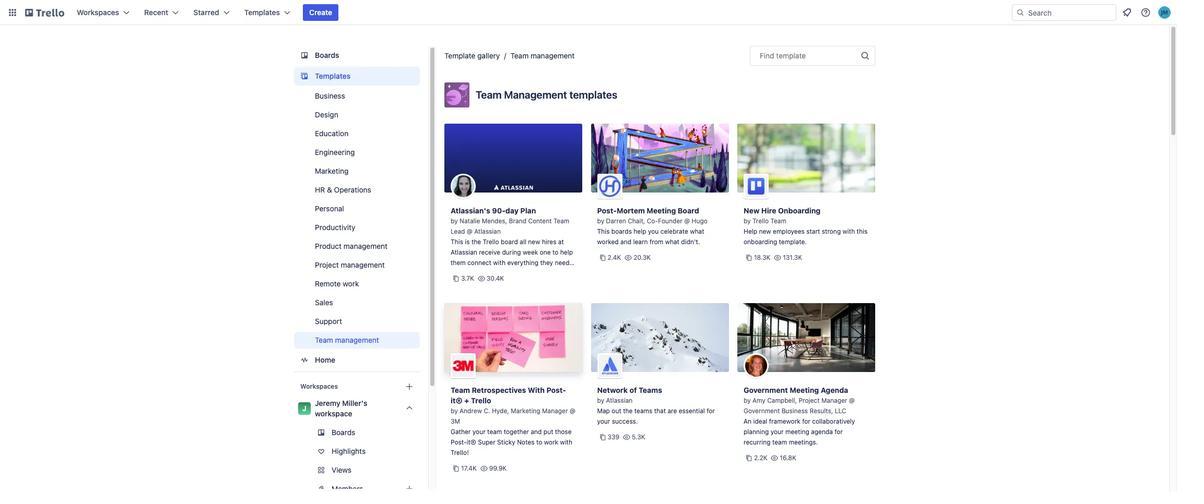 Task type: describe. For each thing, give the bounding box(es) containing it.
0 horizontal spatial project
[[315, 261, 339, 270]]

one
[[540, 249, 551, 257]]

team inside atlassian's 90-day plan by natalie mendes, brand content team lead @ atlassian this is the trello board all new hires at atlassian receive during week one to help them connect with everything they need to be successful here.
[[554, 217, 570, 225]]

with inside 'new hire onboarding by trello team help new employees start strong with this onboarding template.'
[[843, 228, 855, 236]]

atlassian's
[[451, 206, 491, 215]]

employees
[[773, 228, 805, 236]]

remote
[[315, 280, 341, 288]]

template.
[[779, 238, 807, 246]]

templates inside templates "popup button"
[[244, 8, 280, 17]]

atlassian's 90-day plan by natalie mendes, brand content team lead @ atlassian this is the trello board all new hires at atlassian receive during week one to help them connect with everything they need to be successful here.
[[451, 206, 573, 277]]

help
[[744, 228, 758, 236]]

16.8k
[[780, 455, 797, 462]]

be
[[459, 270, 466, 277]]

17.4k
[[461, 465, 477, 473]]

gallery
[[478, 51, 500, 60]]

templates inside templates link
[[315, 72, 351, 80]]

government meeting agenda by amy campbell, project manager @ government business results, llc an ideal framework for collaboratively planning your meeting agenda for recurring team meetings.
[[744, 386, 855, 447]]

1 horizontal spatial itⓡ
[[467, 439, 476, 447]]

support link
[[294, 313, 420, 330]]

1 vertical spatial post-
[[547, 386, 566, 395]]

together
[[504, 428, 529, 436]]

the inside network of teams by atlassian map out the teams that are essential for your success.
[[623, 408, 633, 415]]

team inside government meeting agenda by amy campbell, project manager @ government business results, llc an ideal framework for collaboratively planning your meeting agenda for recurring team meetings.
[[773, 439, 787, 447]]

management up team management templates
[[531, 51, 575, 60]]

for inside network of teams by atlassian map out the teams that are essential for your success.
[[707, 408, 715, 415]]

new inside 'new hire onboarding by trello team help new employees start strong with this onboarding template.'
[[759, 228, 772, 236]]

mortem
[[617, 206, 645, 215]]

that
[[654, 408, 666, 415]]

you
[[648, 228, 659, 236]]

@ inside government meeting agenda by amy campbell, project manager @ government business results, llc an ideal framework for collaboratively planning your meeting agenda for recurring team meetings.
[[849, 397, 855, 405]]

hyde,
[[492, 408, 509, 415]]

support
[[315, 317, 342, 326]]

ideal
[[754, 418, 768, 426]]

put
[[544, 428, 554, 436]]

results,
[[810, 408, 834, 415]]

remote work
[[315, 280, 359, 288]]

2 government from the top
[[744, 408, 780, 415]]

network
[[597, 386, 628, 395]]

template gallery
[[445, 51, 500, 60]]

jeremy miller's workspace
[[315, 399, 368, 418]]

learn
[[633, 238, 648, 246]]

j
[[302, 404, 307, 413]]

trello inside 'new hire onboarding by trello team help new employees start strong with this onboarding template.'
[[753, 217, 769, 225]]

marketing inside team retrospectives with post- itⓡ + trello by andrew c. hyde, marketing manager @ 3m gather your team together and put those post-itⓡ super sticky notes to work with trello!
[[511, 408, 541, 415]]

boards for home
[[315, 51, 339, 60]]

0 horizontal spatial itⓡ
[[451, 397, 463, 405]]

education link
[[294, 125, 420, 142]]

amy campbell, project manager @ government business results, llc image
[[744, 354, 769, 379]]

project inside government meeting agenda by amy campbell, project manager @ government business results, llc an ideal framework for collaboratively planning your meeting agenda for recurring team meetings.
[[799, 397, 820, 405]]

day
[[506, 206, 519, 215]]

339
[[608, 434, 620, 441]]

new inside atlassian's 90-day plan by natalie mendes, brand content team lead @ atlassian this is the trello board all new hires at atlassian receive during week one to help them connect with everything they need to be successful here.
[[528, 238, 540, 246]]

engineering
[[315, 148, 355, 157]]

amy
[[753, 397, 766, 405]]

views
[[332, 466, 352, 475]]

engineering link
[[294, 144, 420, 161]]

new
[[744, 206, 760, 215]]

18.3k
[[754, 254, 771, 262]]

successful
[[468, 270, 499, 277]]

network of teams by atlassian map out the teams that are essential for your success.
[[597, 386, 715, 426]]

boards
[[612, 228, 632, 236]]

hr & operations link
[[294, 182, 420, 199]]

teams
[[635, 408, 653, 415]]

home image
[[298, 354, 311, 367]]

boards link for views
[[294, 425, 420, 441]]

education
[[315, 129, 349, 138]]

natalie mendes, brand content team lead @ atlassian image
[[451, 174, 476, 199]]

the inside atlassian's 90-day plan by natalie mendes, brand content team lead @ atlassian this is the trello board all new hires at atlassian receive during week one to help them connect with everything they need to be successful here.
[[472, 238, 481, 246]]

Search field
[[1025, 5, 1117, 20]]

product
[[315, 242, 342, 251]]

99.9k
[[489, 465, 507, 473]]

trello inside team retrospectives with post- itⓡ + trello by andrew c. hyde, marketing manager @ 3m gather your team together and put those post-itⓡ super sticky notes to work with trello!
[[471, 397, 491, 405]]

miller's
[[342, 399, 368, 408]]

3m
[[451, 418, 460, 426]]

boards for views
[[332, 428, 355, 437]]

1 government from the top
[[744, 386, 788, 395]]

at
[[558, 238, 564, 246]]

new hire onboarding by trello team help new employees start strong with this onboarding template.
[[744, 206, 868, 246]]

switch to… image
[[7, 7, 18, 18]]

30.4k
[[487, 275, 504, 283]]

Find template field
[[750, 46, 876, 66]]

productivity
[[315, 223, 356, 232]]

with inside atlassian's 90-day plan by natalie mendes, brand content team lead @ atlassian this is the trello board all new hires at atlassian receive during week one to help them connect with everything they need to be successful here.
[[493, 259, 506, 267]]

forward image
[[418, 483, 431, 493]]

receive
[[479, 249, 501, 257]]

0 vertical spatial business
[[315, 91, 345, 100]]

create a workspace image
[[403, 381, 416, 393]]

forward image
[[418, 464, 431, 477]]

this inside post-mortem meeting board by darren chait, co-founder @ hugo this boards help you celebrate what worked and learn from what didn't.
[[597, 228, 610, 236]]

they
[[540, 259, 553, 267]]

template
[[777, 51, 806, 60]]

team inside team retrospectives with post- itⓡ + trello by andrew c. hyde, marketing manager @ 3m gather your team together and put those post-itⓡ super sticky notes to work with trello!
[[488, 428, 502, 436]]

to for team retrospectives with post- itⓡ + trello
[[537, 439, 543, 447]]

map
[[597, 408, 610, 415]]

team right gallery
[[511, 51, 529, 60]]

didn't.
[[681, 238, 700, 246]]

by inside government meeting agenda by amy campbell, project manager @ government business results, llc an ideal framework for collaboratively planning your meeting agenda for recurring team meetings.
[[744, 397, 751, 405]]

darren
[[606, 217, 626, 225]]

team management icon image
[[445, 83, 470, 108]]

templates
[[570, 89, 618, 101]]

an
[[744, 418, 752, 426]]

+
[[465, 397, 469, 405]]

lead
[[451, 228, 465, 236]]

management
[[504, 89, 567, 101]]

hugo
[[692, 217, 708, 225]]

marketing link
[[294, 163, 420, 180]]

this inside atlassian's 90-day plan by natalie mendes, brand content team lead @ atlassian this is the trello board all new hires at atlassian receive during week one to help them connect with everything they need to be successful here.
[[451, 238, 463, 246]]

0 horizontal spatial to
[[451, 270, 457, 277]]

team inside 'new hire onboarding by trello team help new employees start strong with this onboarding template.'
[[771, 217, 787, 225]]

0 vertical spatial team management
[[511, 51, 575, 60]]

week
[[523, 249, 538, 257]]

2 vertical spatial for
[[835, 428, 843, 436]]

collaboratively
[[813, 418, 855, 426]]

meeting inside post-mortem meeting board by darren chait, co-founder @ hugo this boards help you celebrate what worked and learn from what didn't.
[[647, 206, 676, 215]]

management for project management link
[[341, 261, 385, 270]]

recent button
[[138, 4, 185, 21]]

notes
[[517, 439, 535, 447]]

personal
[[315, 204, 344, 213]]

work inside team retrospectives with post- itⓡ + trello by andrew c. hyde, marketing manager @ 3m gather your team together and put those post-itⓡ super sticky notes to work with trello!
[[544, 439, 558, 447]]

onboarding
[[744, 238, 778, 246]]

agenda
[[821, 386, 849, 395]]

1 vertical spatial atlassian
[[451, 249, 477, 257]]



Task type: locate. For each thing, give the bounding box(es) containing it.
for right "essential"
[[707, 408, 715, 415]]

1 vertical spatial new
[[528, 238, 540, 246]]

1 vertical spatial workspaces
[[300, 383, 338, 391]]

1 horizontal spatial and
[[621, 238, 632, 246]]

management down productivity link
[[344, 242, 388, 251]]

your up super
[[473, 428, 486, 436]]

business link
[[294, 88, 420, 104]]

0 vertical spatial government
[[744, 386, 788, 395]]

trello up c.
[[471, 397, 491, 405]]

team down hire at the top
[[771, 217, 787, 225]]

0 horizontal spatial help
[[560, 249, 573, 257]]

the up success. at the bottom right
[[623, 408, 633, 415]]

here.
[[501, 270, 516, 277]]

with down those
[[560, 439, 573, 447]]

project
[[315, 261, 339, 270], [799, 397, 820, 405]]

onboarding
[[779, 206, 821, 215]]

this
[[857, 228, 868, 236]]

connect
[[468, 259, 492, 267]]

1 horizontal spatial work
[[544, 439, 558, 447]]

sticky
[[497, 439, 516, 447]]

by inside 'new hire onboarding by trello team help new employees start strong with this onboarding template.'
[[744, 217, 751, 225]]

1 vertical spatial boards link
[[294, 425, 420, 441]]

1 vertical spatial itⓡ
[[467, 439, 476, 447]]

2 horizontal spatial your
[[771, 428, 784, 436]]

help up learn at the top right
[[634, 228, 647, 236]]

team inside team retrospectives with post- itⓡ + trello by andrew c. hyde, marketing manager @ 3m gather your team together and put those post-itⓡ super sticky notes to work with trello!
[[451, 386, 470, 395]]

by left darren
[[597, 217, 605, 225]]

boards link up templates link at the top
[[294, 46, 420, 65]]

1 horizontal spatial marketing
[[511, 408, 541, 415]]

0 vertical spatial boards
[[315, 51, 339, 60]]

workspace
[[315, 410, 352, 418]]

0 vertical spatial marketing
[[315, 167, 349, 176]]

90-
[[492, 206, 506, 215]]

boards up highlights
[[332, 428, 355, 437]]

team up at
[[554, 217, 570, 225]]

post- up trello!
[[451, 439, 467, 447]]

0 horizontal spatial this
[[451, 238, 463, 246]]

atlassian up out
[[606, 397, 633, 405]]

trello inside atlassian's 90-day plan by natalie mendes, brand content team lead @ atlassian this is the trello board all new hires at atlassian receive during week one to help them connect with everything they need to be successful here.
[[483, 238, 499, 246]]

@ down "natalie"
[[467, 228, 473, 236]]

by inside post-mortem meeting board by darren chait, co-founder @ hugo this boards help you celebrate what worked and learn from what didn't.
[[597, 217, 605, 225]]

1 vertical spatial to
[[451, 270, 457, 277]]

recurring
[[744, 439, 771, 447]]

0 vertical spatial and
[[621, 238, 632, 246]]

success.
[[612, 418, 638, 426]]

teams
[[639, 386, 662, 395]]

with
[[528, 386, 545, 395]]

team retrospectives with post- itⓡ + trello by andrew c. hyde, marketing manager @ 3m gather your team together and put those post-itⓡ super sticky notes to work with trello!
[[451, 386, 576, 457]]

your down the framework
[[771, 428, 784, 436]]

to left the be
[[451, 270, 457, 277]]

by inside network of teams by atlassian map out the teams that are essential for your success.
[[597, 397, 605, 405]]

5.3k
[[632, 434, 646, 441]]

1 vertical spatial team management link
[[294, 332, 420, 349]]

0 notifications image
[[1121, 6, 1134, 19]]

gather
[[451, 428, 471, 436]]

1 vertical spatial business
[[782, 408, 808, 415]]

meetings.
[[789, 439, 818, 447]]

template board image
[[298, 70, 311, 83]]

1 vertical spatial marketing
[[511, 408, 541, 415]]

during
[[502, 249, 521, 257]]

with left this
[[843, 228, 855, 236]]

0 vertical spatial manager
[[822, 397, 848, 405]]

atlassian down "mendes,"
[[474, 228, 501, 236]]

meeting
[[647, 206, 676, 215], [790, 386, 819, 395]]

0 vertical spatial help
[[634, 228, 647, 236]]

jeremy
[[315, 399, 341, 408]]

1 horizontal spatial post-
[[547, 386, 566, 395]]

0 horizontal spatial templates
[[244, 8, 280, 17]]

starred
[[193, 8, 219, 17]]

by up 3m
[[451, 408, 458, 415]]

hr
[[315, 185, 325, 194]]

business up the framework
[[782, 408, 808, 415]]

0 vertical spatial work
[[343, 280, 359, 288]]

trello down hire at the top
[[753, 217, 769, 225]]

project management link
[[294, 257, 420, 274]]

0 vertical spatial itⓡ
[[451, 397, 463, 405]]

to right notes
[[537, 439, 543, 447]]

1 horizontal spatial business
[[782, 408, 808, 415]]

team management link down support 'link'
[[294, 332, 420, 349]]

andrew c. hyde, marketing manager @ 3m image
[[451, 354, 476, 379]]

meeting up co- in the right top of the page
[[647, 206, 676, 215]]

management
[[531, 51, 575, 60], [344, 242, 388, 251], [341, 261, 385, 270], [335, 336, 379, 345]]

jeremy miller (jeremymiller198) image
[[1159, 6, 1171, 19]]

boards right board image
[[315, 51, 339, 60]]

to inside team retrospectives with post- itⓡ + trello by andrew c. hyde, marketing manager @ 3m gather your team together and put those post-itⓡ super sticky notes to work with trello!
[[537, 439, 543, 447]]

0 horizontal spatial new
[[528, 238, 540, 246]]

1 horizontal spatial team
[[773, 439, 787, 447]]

post-mortem meeting board by darren chait, co-founder @ hugo this boards help you celebrate what worked and learn from what didn't.
[[597, 206, 708, 246]]

atlassian down is
[[451, 249, 477, 257]]

your inside team retrospectives with post- itⓡ + trello by andrew c. hyde, marketing manager @ 3m gather your team together and put those post-itⓡ super sticky notes to work with trello!
[[473, 428, 486, 436]]

mendes,
[[482, 217, 507, 225]]

team up +
[[451, 386, 470, 395]]

recent
[[144, 8, 168, 17]]

business up design
[[315, 91, 345, 100]]

project up results,
[[799, 397, 820, 405]]

team management down support 'link'
[[315, 336, 379, 345]]

celebrate
[[661, 228, 689, 236]]

help inside atlassian's 90-day plan by natalie mendes, brand content team lead @ atlassian this is the trello board all new hires at atlassian receive during week one to help them connect with everything they need to be successful here.
[[560, 249, 573, 257]]

board image
[[298, 49, 311, 62]]

1 vertical spatial project
[[799, 397, 820, 405]]

templates link
[[294, 67, 420, 86]]

2 horizontal spatial to
[[553, 249, 559, 257]]

1 vertical spatial trello
[[483, 238, 499, 246]]

templates right template board image at the top left of page
[[315, 72, 351, 80]]

help up need
[[560, 249, 573, 257]]

0 horizontal spatial work
[[343, 280, 359, 288]]

from
[[650, 238, 664, 246]]

team management link
[[511, 51, 575, 60], [294, 332, 420, 349]]

remote work link
[[294, 276, 420, 293]]

0 horizontal spatial workspaces
[[77, 8, 119, 17]]

1 horizontal spatial project
[[799, 397, 820, 405]]

itⓡ down the gather at the left bottom of the page
[[467, 439, 476, 447]]

0 vertical spatial trello
[[753, 217, 769, 225]]

trello!
[[451, 449, 469, 457]]

what down hugo at the top
[[690, 228, 705, 236]]

2 horizontal spatial for
[[835, 428, 843, 436]]

new up onboarding
[[759, 228, 772, 236]]

templates
[[244, 8, 280, 17], [315, 72, 351, 80]]

hire
[[762, 206, 777, 215]]

1 horizontal spatial the
[[623, 408, 633, 415]]

sales link
[[294, 295, 420, 311]]

hr & operations
[[315, 185, 371, 194]]

highlights
[[332, 447, 366, 456]]

0 vertical spatial what
[[690, 228, 705, 236]]

0 horizontal spatial business
[[315, 91, 345, 100]]

2 vertical spatial atlassian
[[606, 397, 633, 405]]

0 vertical spatial atlassian
[[474, 228, 501, 236]]

131.3k
[[783, 254, 803, 262]]

0 horizontal spatial team management link
[[294, 332, 420, 349]]

0 horizontal spatial team management
[[315, 336, 379, 345]]

by inside team retrospectives with post- itⓡ + trello by andrew c. hyde, marketing manager @ 3m gather your team together and put those post-itⓡ super sticky notes to work with trello!
[[451, 408, 458, 415]]

marketing up together at the bottom
[[511, 408, 541, 415]]

0 vertical spatial meeting
[[647, 206, 676, 215]]

1 horizontal spatial team management
[[511, 51, 575, 60]]

workspaces inside "popup button"
[[77, 8, 119, 17]]

0 horizontal spatial team
[[488, 428, 502, 436]]

1 horizontal spatial new
[[759, 228, 772, 236]]

back to home image
[[25, 4, 64, 21]]

for
[[707, 408, 715, 415], [803, 418, 811, 426], [835, 428, 843, 436]]

2 boards link from the top
[[294, 425, 420, 441]]

2 vertical spatial to
[[537, 439, 543, 447]]

open information menu image
[[1141, 7, 1152, 18]]

management down product management 'link'
[[341, 261, 385, 270]]

0 vertical spatial team management link
[[511, 51, 575, 60]]

your down map
[[597, 418, 610, 426]]

0 vertical spatial the
[[472, 238, 481, 246]]

the right is
[[472, 238, 481, 246]]

help
[[634, 228, 647, 236], [560, 249, 573, 257]]

@ inside post-mortem meeting board by darren chait, co-founder @ hugo this boards help you celebrate what worked and learn from what didn't.
[[685, 217, 690, 225]]

2 vertical spatial trello
[[471, 397, 491, 405]]

is
[[465, 238, 470, 246]]

start
[[807, 228, 820, 236]]

1 vertical spatial team
[[773, 439, 787, 447]]

workspaces button
[[71, 4, 136, 21]]

@ up collaboratively
[[849, 397, 855, 405]]

what down celebrate
[[665, 238, 680, 246]]

team up 16.8k at the right bottom of the page
[[773, 439, 787, 447]]

0 vertical spatial project
[[315, 261, 339, 270]]

0 horizontal spatial post-
[[451, 439, 467, 447]]

management for product management 'link'
[[344, 242, 388, 251]]

by left amy at the right bottom
[[744, 397, 751, 405]]

team management up team management templates
[[511, 51, 575, 60]]

post- right with
[[547, 386, 566, 395]]

1 horizontal spatial to
[[537, 439, 543, 447]]

need
[[555, 259, 570, 267]]

0 horizontal spatial meeting
[[647, 206, 676, 215]]

board
[[678, 206, 699, 215]]

team down support at the bottom left of page
[[315, 336, 333, 345]]

your inside network of teams by atlassian map out the teams that are essential for your success.
[[597, 418, 610, 426]]

1 vertical spatial help
[[560, 249, 573, 257]]

your inside government meeting agenda by amy campbell, project manager @ government business results, llc an ideal framework for collaboratively planning your meeting agenda for recurring team meetings.
[[771, 428, 784, 436]]

new up week
[[528, 238, 540, 246]]

are
[[668, 408, 677, 415]]

templates button
[[238, 4, 297, 21]]

boards link
[[294, 46, 420, 65], [294, 425, 420, 441]]

0 vertical spatial post-
[[597, 206, 617, 215]]

0 horizontal spatial for
[[707, 408, 715, 415]]

campbell,
[[768, 397, 797, 405]]

government up amy at the right bottom
[[744, 386, 788, 395]]

by up map
[[597, 397, 605, 405]]

by up lead at the top left of the page
[[451, 217, 458, 225]]

this left is
[[451, 238, 463, 246]]

0 vertical spatial for
[[707, 408, 715, 415]]

founder
[[658, 217, 683, 225]]

framework
[[769, 418, 801, 426]]

manager inside team retrospectives with post- itⓡ + trello by andrew c. hyde, marketing manager @ 3m gather your team together and put those post-itⓡ super sticky notes to work with trello!
[[542, 408, 568, 415]]

new
[[759, 228, 772, 236], [528, 238, 540, 246]]

1 horizontal spatial meeting
[[790, 386, 819, 395]]

meeting inside government meeting agenda by amy campbell, project manager @ government business results, llc an ideal framework for collaboratively planning your meeting agenda for recurring team meetings.
[[790, 386, 819, 395]]

operations
[[334, 185, 371, 194]]

0 vertical spatial workspaces
[[77, 8, 119, 17]]

1 vertical spatial this
[[451, 238, 463, 246]]

2 vertical spatial with
[[560, 439, 573, 447]]

team right team management icon
[[476, 89, 502, 101]]

@ inside team retrospectives with post- itⓡ + trello by andrew c. hyde, marketing manager @ 3m gather your team together and put those post-itⓡ super sticky notes to work with trello!
[[570, 408, 576, 415]]

content
[[528, 217, 552, 225]]

1 horizontal spatial workspaces
[[300, 383, 338, 391]]

government up the ideal
[[744, 408, 780, 415]]

and
[[621, 238, 632, 246], [531, 428, 542, 436]]

1 boards link from the top
[[294, 46, 420, 65]]

1 vertical spatial manager
[[542, 408, 568, 415]]

with inside team retrospectives with post- itⓡ + trello by andrew c. hyde, marketing manager @ 3m gather your team together and put those post-itⓡ super sticky notes to work with trello!
[[560, 439, 573, 447]]

1 vertical spatial work
[[544, 439, 558, 447]]

atlassian image
[[597, 354, 623, 379]]

marketing up &
[[315, 167, 349, 176]]

trello team image
[[744, 174, 769, 199]]

0 vertical spatial new
[[759, 228, 772, 236]]

darren chait, co-founder @ hugo image
[[597, 174, 623, 199]]

search image
[[1017, 8, 1025, 17]]

0 horizontal spatial with
[[493, 259, 506, 267]]

find template
[[760, 51, 806, 60]]

1 horizontal spatial team management link
[[511, 51, 575, 60]]

0 vertical spatial with
[[843, 228, 855, 236]]

atlassian inside network of teams by atlassian map out the teams that are essential for your success.
[[606, 397, 633, 405]]

personal link
[[294, 201, 420, 217]]

product management link
[[294, 238, 420, 255]]

0 vertical spatial templates
[[244, 8, 280, 17]]

itⓡ left +
[[451, 397, 463, 405]]

1 horizontal spatial for
[[803, 418, 811, 426]]

1 vertical spatial what
[[665, 238, 680, 246]]

for up meeting
[[803, 418, 811, 426]]

0 horizontal spatial manager
[[542, 408, 568, 415]]

0 horizontal spatial marketing
[[315, 167, 349, 176]]

this up the worked
[[597, 228, 610, 236]]

retrospectives
[[472, 386, 526, 395]]

design
[[315, 110, 338, 119]]

work down project management
[[343, 280, 359, 288]]

boards link for home
[[294, 46, 420, 65]]

highlights link
[[294, 444, 420, 460]]

@ up those
[[570, 408, 576, 415]]

0 horizontal spatial what
[[665, 238, 680, 246]]

2.4k
[[608, 254, 621, 262]]

all
[[520, 238, 527, 246]]

post- inside post-mortem meeting board by darren chait, co-founder @ hugo this boards help you celebrate what worked and learn from what didn't.
[[597, 206, 617, 215]]

template
[[445, 51, 476, 60]]

templates right starred popup button
[[244, 8, 280, 17]]

project up the remote
[[315, 261, 339, 270]]

by
[[451, 217, 458, 225], [597, 217, 605, 225], [744, 217, 751, 225], [597, 397, 605, 405], [744, 397, 751, 405], [451, 408, 458, 415]]

management down support 'link'
[[335, 336, 379, 345]]

everything
[[508, 259, 539, 267]]

and inside post-mortem meeting board by darren chait, co-founder @ hugo this boards help you celebrate what worked and learn from what didn't.
[[621, 238, 632, 246]]

them
[[451, 259, 466, 267]]

@ inside atlassian's 90-day plan by natalie mendes, brand content team lead @ atlassian this is the trello board all new hires at atlassian receive during week one to help them connect with everything they need to be successful here.
[[467, 228, 473, 236]]

team management inside team management link
[[315, 336, 379, 345]]

board
[[501, 238, 518, 246]]

business inside government meeting agenda by amy campbell, project manager @ government business results, llc an ideal framework for collaboratively planning your meeting agenda for recurring team meetings.
[[782, 408, 808, 415]]

0 vertical spatial this
[[597, 228, 610, 236]]

1 horizontal spatial with
[[560, 439, 573, 447]]

1 vertical spatial the
[[623, 408, 633, 415]]

help inside post-mortem meeting board by darren chait, co-founder @ hugo this boards help you celebrate what worked and learn from what didn't.
[[634, 228, 647, 236]]

team management link up team management templates
[[511, 51, 575, 60]]

team management templates
[[476, 89, 618, 101]]

1 horizontal spatial help
[[634, 228, 647, 236]]

20.3k
[[634, 254, 651, 262]]

1 vertical spatial government
[[744, 408, 780, 415]]

add image
[[403, 483, 416, 493]]

2 vertical spatial post-
[[451, 439, 467, 447]]

@
[[685, 217, 690, 225], [467, 228, 473, 236], [849, 397, 855, 405], [570, 408, 576, 415]]

1 vertical spatial for
[[803, 418, 811, 426]]

post- up darren
[[597, 206, 617, 215]]

project management
[[315, 261, 385, 270]]

1 horizontal spatial this
[[597, 228, 610, 236]]

1 horizontal spatial manager
[[822, 397, 848, 405]]

design link
[[294, 107, 420, 123]]

management for leftmost team management link
[[335, 336, 379, 345]]

by inside atlassian's 90-day plan by natalie mendes, brand content team lead @ atlassian this is the trello board all new hires at atlassian receive during week one to help them connect with everything they need to be successful here.
[[451, 217, 458, 225]]

chait,
[[628, 217, 645, 225]]

team up super
[[488, 428, 502, 436]]

create
[[309, 8, 332, 17]]

boards link up highlights link
[[294, 425, 420, 441]]

and left put
[[531, 428, 542, 436]]

by up help
[[744, 217, 751, 225]]

management inside 'link'
[[344, 242, 388, 251]]

meeting up campbell, on the right bottom of the page
[[790, 386, 819, 395]]

manager inside government meeting agenda by amy campbell, project manager @ government business results, llc an ideal framework for collaboratively planning your meeting agenda for recurring team meetings.
[[822, 397, 848, 405]]

to
[[553, 249, 559, 257], [451, 270, 457, 277], [537, 439, 543, 447]]

manager down agenda
[[822, 397, 848, 405]]

meeting
[[786, 428, 810, 436]]

manager up put
[[542, 408, 568, 415]]

1 horizontal spatial your
[[597, 418, 610, 426]]

and inside team retrospectives with post- itⓡ + trello by andrew c. hyde, marketing manager @ 3m gather your team together and put those post-itⓡ super sticky notes to work with trello!
[[531, 428, 542, 436]]

@ down board
[[685, 217, 690, 225]]

and down boards
[[621, 238, 632, 246]]

1 horizontal spatial what
[[690, 228, 705, 236]]

2 horizontal spatial with
[[843, 228, 855, 236]]

to for atlassian's 90-day plan
[[553, 249, 559, 257]]

primary element
[[0, 0, 1178, 25]]

for down collaboratively
[[835, 428, 843, 436]]

1 vertical spatial and
[[531, 428, 542, 436]]

1 vertical spatial with
[[493, 259, 506, 267]]

to right one
[[553, 249, 559, 257]]

with up 'here.'
[[493, 259, 506, 267]]

views link
[[294, 462, 431, 479]]

1 vertical spatial boards
[[332, 428, 355, 437]]

trello up receive
[[483, 238, 499, 246]]

work down put
[[544, 439, 558, 447]]

1 horizontal spatial templates
[[315, 72, 351, 80]]

with
[[843, 228, 855, 236], [493, 259, 506, 267], [560, 439, 573, 447]]

andrew
[[460, 408, 482, 415]]



Task type: vqa. For each thing, say whether or not it's contained in the screenshot.


